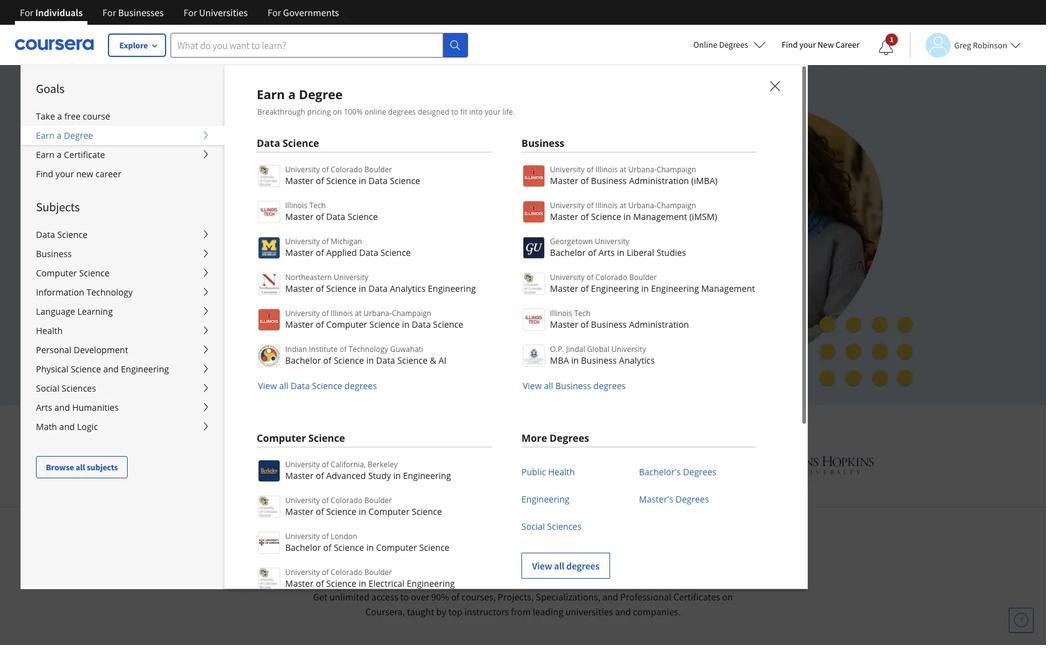Task type: locate. For each thing, give the bounding box(es) containing it.
boulder inside university of colorado boulder master of engineering in engineering management
[[629, 272, 657, 283]]

guarantee
[[328, 336, 373, 348]]

for left governments
[[268, 6, 281, 19]]

personal
[[36, 344, 71, 356]]

health
[[36, 325, 63, 337], [548, 466, 575, 478]]

2 vertical spatial with
[[585, 551, 626, 577]]

companies.
[[633, 606, 681, 618]]

1 vertical spatial arts
[[36, 402, 52, 414]]

0 horizontal spatial find
[[36, 168, 53, 180]]

urbana- up university of illinois at urbana-champaign master of science in management (imsm)
[[629, 164, 657, 175]]

indian institute of technology guwahati logo image
[[258, 345, 280, 367]]

1 horizontal spatial computer science
[[257, 432, 345, 445]]

indian
[[285, 344, 307, 355]]

university inside university of colorado boulder master of science in computer science
[[285, 496, 320, 506]]

0 horizontal spatial computer science
[[36, 267, 109, 279]]

illinois inside university of illinois at urbana-champaign master of computer science in data science
[[331, 308, 353, 319]]

earn inside popup button
[[36, 130, 55, 141]]

0 vertical spatial administration
[[629, 175, 689, 187]]

degrees for bachelor's degrees
[[683, 466, 717, 478]]

coursera,
[[365, 606, 405, 618]]

professional
[[621, 591, 672, 604]]

language
[[36, 306, 75, 318]]

champaign for in
[[392, 308, 432, 319]]

analytics up university of illinois at urbana-champaign master of computer science in data science
[[390, 283, 426, 295]]

science up ai
[[433, 319, 463, 331]]

bachelor's degrees link
[[639, 459, 717, 486]]

2 vertical spatial earn
[[36, 149, 55, 161]]

in right study
[[393, 470, 401, 482]]

study
[[368, 470, 391, 482]]

access up job-
[[229, 174, 270, 192]]

bachelor right georgetown university logo
[[550, 247, 586, 259]]

a down earn a degree
[[57, 149, 62, 161]]

o.p. jindal global university logo image
[[523, 345, 545, 367]]

close image
[[767, 78, 783, 94]]

and inside 'dropdown button'
[[59, 421, 75, 433]]

in inside unlimited access to 7,000+ world-class courses, hands-on projects, and job-ready certificate programs—all included in your subscription
[[531, 196, 543, 214]]

on inside 'earn a degree breakthrough pricing on 100% online degrees designed to fit into your life.'
[[333, 107, 342, 117]]

2 horizontal spatial to
[[451, 107, 459, 117]]

0 vertical spatial universities
[[449, 416, 528, 436]]

0 vertical spatial at
[[620, 164, 627, 175]]

university of colorado boulder logo image for master of science in electrical engineering
[[258, 568, 280, 591]]

degrees right online
[[719, 39, 748, 50]]

1 horizontal spatial to
[[400, 591, 409, 604]]

your left life.
[[485, 107, 501, 117]]

view down social sciences link
[[532, 560, 552, 573]]

data down university of illinois at urbana-champaign master of computer science in data science
[[376, 355, 395, 367]]

health inside view all degrees list
[[548, 466, 575, 478]]

0 vertical spatial day
[[215, 307, 231, 319]]

michigan
[[331, 236, 362, 247]]

more degrees
[[522, 432, 589, 445]]

explore menu element
[[21, 65, 225, 479]]

business
[[522, 136, 565, 150], [591, 175, 627, 187], [36, 248, 72, 260], [591, 319, 627, 331], [581, 355, 617, 367], [556, 380, 591, 392]]

on right certificates
[[722, 591, 733, 604]]

unlimited access to 7,000+ world-class courses, hands-on projects, and job-ready certificate programs—all included in your subscription
[[163, 174, 543, 236]]

0 horizontal spatial analytics
[[390, 283, 426, 295]]

bachelor right university of london logo
[[285, 542, 321, 554]]

0 vertical spatial from
[[318, 416, 352, 436]]

0 horizontal spatial access
[[229, 174, 270, 192]]

0 horizontal spatial arts
[[36, 402, 52, 414]]

2 vertical spatial champaign
[[392, 308, 432, 319]]

university inside georgetown university bachelor of arts in liberal studies
[[595, 236, 630, 247]]

1 administration from the top
[[629, 175, 689, 187]]

science up georgetown university bachelor of arts in liberal studies
[[591, 211, 622, 223]]

3 for from the left
[[184, 6, 197, 19]]

sciences
[[62, 383, 96, 395], [547, 521, 582, 533]]

2 vertical spatial university of illinois at urbana-champaign logo image
[[258, 309, 280, 331]]

health up the personal
[[36, 325, 63, 337]]

2 horizontal spatial on
[[722, 591, 733, 604]]

from up the duke university 'image'
[[318, 416, 352, 436]]

0 vertical spatial social sciences
[[36, 383, 96, 395]]

0 vertical spatial bachelor
[[550, 247, 586, 259]]

1 vertical spatial champaign
[[657, 200, 696, 211]]

illinois inside illinois tech master of data science
[[285, 200, 308, 211]]

4 for from the left
[[268, 6, 281, 19]]

science down personal development
[[71, 364, 101, 375]]

administration down university of colorado boulder master of engineering in engineering management
[[629, 319, 689, 331]]

0 vertical spatial health
[[36, 325, 63, 337]]

bachelor
[[550, 247, 586, 259], [285, 355, 321, 367], [285, 542, 321, 554]]

boulder up certificate
[[365, 164, 392, 175]]

science down google image
[[412, 506, 442, 518]]

university for master of science in computer science
[[285, 496, 320, 506]]

university inside university of colorado boulder master of engineering in engineering management
[[550, 272, 585, 283]]

university of colorado boulder master of engineering in engineering management
[[550, 272, 755, 295]]

0 vertical spatial urbana-
[[629, 164, 657, 175]]

data inside dropdown button
[[36, 229, 55, 241]]

colorado up unlimited
[[331, 568, 363, 578]]

1 vertical spatial technology
[[349, 344, 388, 355]]

all for business
[[544, 380, 553, 392]]

with left the 14-
[[220, 336, 240, 348]]

0 vertical spatial data science
[[257, 136, 319, 150]]

degree inside popup button
[[64, 130, 93, 141]]

1 for from the left
[[20, 6, 33, 19]]

duke university image
[[309, 454, 366, 474]]

illinois for master of computer science in data science
[[331, 308, 353, 319]]

science up the duke university 'image'
[[309, 432, 345, 445]]

at up university of illinois at urbana-champaign master of science in management (imsm)
[[620, 164, 627, 175]]

your inside unlimited access to 7,000+ world-class courses, hands-on projects, and job-ready certificate programs—all included in your subscription
[[163, 217, 193, 236]]

in inside "indian institute of technology guwahati bachelor of science in data science & ai"
[[366, 355, 374, 367]]

1 horizontal spatial illinois tech logo image
[[523, 309, 545, 331]]

data down subjects
[[36, 229, 55, 241]]

your down projects,
[[163, 217, 193, 236]]

list containing master of advanced study in engineering
[[257, 459, 492, 646]]

in up georgetown university bachelor of arts in liberal studies
[[624, 211, 631, 223]]

degree down take a free course
[[64, 130, 93, 141]]

1 horizontal spatial analytics
[[619, 355, 655, 367]]

1 horizontal spatial social sciences
[[522, 521, 582, 533]]

1 vertical spatial earn
[[36, 130, 55, 141]]

johns hopkins university image
[[756, 454, 874, 477]]

university inside university of colorado boulder master of science in data science
[[285, 164, 320, 175]]

None search field
[[171, 33, 468, 57]]

2 vertical spatial urbana-
[[364, 308, 392, 319]]

in inside o.p. jindal global university mba in business analytics
[[571, 355, 579, 367]]

list for data science
[[257, 164, 492, 393]]

top
[[448, 606, 463, 618]]

on inside the get unlimited access to over 90% of courses, projects, specializations, and professional certificates on coursera, taught by top instructors from leading universities and companies.
[[722, 591, 733, 604]]

2 vertical spatial on
[[722, 591, 733, 604]]

access
[[229, 174, 270, 192], [372, 591, 399, 604]]

degrees right more
[[550, 432, 589, 445]]

master's degrees
[[639, 494, 709, 506]]

university of colorado boulder logo image for master of science in computer science
[[258, 496, 280, 519]]

illinois up university of illinois at urbana-champaign master of science in management (imsm)
[[596, 164, 618, 175]]

data up university of illinois at urbana-champaign master of computer science in data science
[[369, 283, 388, 295]]

illinois down 7,000+
[[285, 200, 308, 211]]

online degrees
[[694, 39, 748, 50]]

university of illinois at urbana-champaign image
[[172, 456, 269, 475]]

list containing master of science in data science
[[257, 164, 492, 393]]

institute
[[309, 344, 338, 355]]

sciences down engineering link
[[547, 521, 582, 533]]

at inside university of illinois at urbana-champaign master of science in management (imsm)
[[620, 200, 627, 211]]

degree
[[299, 86, 343, 103], [64, 130, 93, 141]]

sciences inside view all degrees list
[[547, 521, 582, 533]]

management inside university of illinois at urbana-champaign master of science in management (imsm)
[[634, 211, 687, 223]]

courses, up instructors
[[462, 591, 496, 604]]

science inside university of michigan master of applied data science
[[381, 247, 411, 259]]

1 horizontal spatial universities
[[566, 606, 613, 618]]

for left businesses
[[103, 6, 116, 19]]

in inside university of illinois at urbana-champaign master of science in management (imsm)
[[624, 211, 631, 223]]

1 horizontal spatial find
[[782, 39, 798, 50]]

2 vertical spatial to
[[400, 591, 409, 604]]

liberal
[[627, 247, 654, 259]]

universities
[[449, 416, 528, 436], [566, 606, 613, 618]]

urbana- inside university of illinois at urbana-champaign master of business administration (imba)
[[629, 164, 657, 175]]

1 horizontal spatial on
[[511, 174, 528, 192]]

0 horizontal spatial technology
[[86, 287, 133, 298]]

boulder down study
[[365, 496, 392, 506]]

colorado up certificate
[[331, 164, 363, 175]]

1 vertical spatial sciences
[[547, 521, 582, 533]]

analytics inside o.p. jindal global university mba in business analytics
[[619, 355, 655, 367]]

science inside popup button
[[71, 364, 101, 375]]

show notifications image
[[879, 40, 894, 55]]

champaign up 'guwahati'
[[392, 308, 432, 319]]

master inside the "northeastern university master of science in data analytics engineering"
[[285, 283, 314, 295]]

2 for from the left
[[103, 6, 116, 19]]

illinois tech logo image up the university of michigan logo
[[258, 201, 280, 223]]

university for master of computer science in data science
[[285, 308, 320, 319]]

computer science
[[36, 267, 109, 279], [257, 432, 345, 445]]

view all data science degrees link
[[257, 380, 377, 392]]

degrees down "indian institute of technology guwahati bachelor of science in data science & ai"
[[345, 380, 377, 392]]

find
[[782, 39, 798, 50], [36, 168, 53, 180]]

a for earn a degree breakthrough pricing on 100% online degrees designed to fit into your life.
[[288, 86, 296, 103]]

view for data science
[[258, 380, 277, 392]]

0 horizontal spatial management
[[634, 211, 687, 223]]

champaign inside university of illinois at urbana-champaign master of business administration (imba)
[[657, 164, 696, 175]]

tech for business
[[574, 308, 591, 319]]

a left free
[[57, 110, 62, 122]]

university for bachelor of science in computer science
[[285, 532, 320, 542]]

1 vertical spatial courses,
[[462, 591, 496, 604]]

data inside university of colorado boulder master of science in data science
[[369, 175, 388, 187]]

instructors
[[465, 606, 509, 618]]

for left the individuals
[[20, 6, 33, 19]]

0 horizontal spatial universities
[[449, 416, 528, 436]]

university of michigan image
[[513, 448, 546, 483]]

science up the "london"
[[326, 506, 357, 518]]

public health link
[[522, 459, 575, 486]]

engineering link
[[522, 486, 570, 514]]

logic
[[77, 421, 98, 433]]

universities inside the get unlimited access to over 90% of courses, projects, specializations, and professional certificates on coursera, taught by top instructors from leading universities and companies.
[[566, 606, 613, 618]]

a inside 'earn a degree breakthrough pricing on 100% online degrees designed to fit into your life.'
[[288, 86, 296, 103]]

1 vertical spatial urbana-
[[629, 200, 657, 211]]

to up ready
[[274, 174, 287, 192]]

data down the indian
[[291, 380, 310, 392]]

1 vertical spatial university of illinois at urbana-champaign logo image
[[523, 201, 545, 223]]

1 vertical spatial find
[[36, 168, 53, 180]]

social
[[36, 383, 59, 395], [522, 521, 545, 533]]

find inside find your new career link
[[782, 39, 798, 50]]

0 horizontal spatial data science
[[36, 229, 88, 241]]

universities down specializations,
[[566, 606, 613, 618]]

earn a degree group
[[20, 65, 1046, 646]]

degrees for more degrees
[[550, 432, 589, 445]]

0 horizontal spatial on
[[333, 107, 342, 117]]

career
[[836, 39, 860, 50]]

tech inside illinois tech master of data science
[[309, 200, 326, 211]]

from
[[318, 416, 352, 436], [511, 606, 531, 618]]

1 horizontal spatial access
[[372, 591, 399, 604]]

job-
[[249, 196, 274, 214]]

master inside university of colorado boulder master of science in electrical engineering
[[285, 578, 314, 590]]

and left professional
[[603, 591, 619, 604]]

businesses
[[118, 6, 164, 19]]

for for businesses
[[103, 6, 116, 19]]

0 horizontal spatial with
[[220, 336, 240, 348]]

colorado inside university of colorado boulder master of science in data science
[[331, 164, 363, 175]]

urbana- inside university of illinois at urbana-champaign master of science in management (imsm)
[[629, 200, 657, 211]]

university of california, berkeley logo image
[[258, 460, 280, 483]]

0 vertical spatial arts
[[599, 247, 615, 259]]

of inside the "northeastern university master of science in data analytics engineering"
[[316, 283, 324, 295]]

science down pricing
[[283, 136, 319, 150]]

arts
[[599, 247, 615, 259], [36, 402, 52, 414]]

0 vertical spatial with
[[220, 336, 240, 348]]

find inside find your new career link
[[36, 168, 53, 180]]

university of colorado boulder logo image down university of london logo
[[258, 568, 280, 591]]

all
[[279, 380, 289, 392], [544, 380, 553, 392], [76, 462, 85, 473], [554, 560, 565, 573]]

arts inside dropdown button
[[36, 402, 52, 414]]

0 vertical spatial coursera
[[675, 416, 739, 436]]

boulder
[[365, 164, 392, 175], [629, 272, 657, 283], [365, 496, 392, 506], [365, 568, 392, 578]]

online
[[365, 107, 386, 117]]

your
[[800, 39, 816, 50], [485, 107, 501, 117], [56, 168, 74, 180], [163, 217, 193, 236], [373, 551, 414, 577]]

0 vertical spatial university of illinois at urbana-champaign logo image
[[523, 165, 545, 187]]

boulder for computer
[[365, 496, 392, 506]]

university of illinois at urbana-champaign logo image up /year with 14-day money-back guarantee button
[[258, 309, 280, 331]]

engineering inside the "northeastern university master of science in data analytics engineering"
[[428, 283, 476, 295]]

bachelor down back
[[285, 355, 321, 367]]

coursera up hec paris "image"
[[675, 416, 739, 436]]

at up guarantee
[[355, 308, 362, 319]]

colorado for engineering
[[596, 272, 628, 283]]

administration inside illinois tech master of business administration
[[629, 319, 689, 331]]

at inside university of illinois at urbana-champaign master of business administration (imba)
[[620, 164, 627, 175]]

0 horizontal spatial health
[[36, 325, 63, 337]]

northeastern university master of science in data analytics engineering
[[285, 272, 476, 295]]

in up 'guwahati'
[[402, 319, 410, 331]]

arts up math
[[36, 402, 52, 414]]

champaign inside university of illinois at urbana-champaign master of computer science in data science
[[392, 308, 432, 319]]

science up information technology in the top left of the page
[[79, 267, 109, 279]]

university of illinois at urbana-champaign logo image for master of science in management (imsm)
[[523, 201, 545, 223]]

all inside button
[[76, 462, 85, 473]]

view inside view all degrees link
[[532, 560, 552, 573]]

over
[[411, 591, 429, 604]]

0 horizontal spatial to
[[274, 174, 287, 192]]

georgetown university logo image
[[523, 237, 545, 259]]

0 vertical spatial find
[[782, 39, 798, 50]]

1 vertical spatial day
[[254, 336, 270, 348]]

all for degrees
[[554, 560, 565, 573]]

1 horizontal spatial arts
[[599, 247, 615, 259]]

0 horizontal spatial sciences
[[62, 383, 96, 395]]

university inside university of colorado boulder master of science in electrical engineering
[[285, 568, 320, 578]]

university of colorado boulder logo image down georgetown university logo
[[523, 273, 545, 295]]

science up the "northeastern university master of science in data analytics engineering"
[[381, 247, 411, 259]]

degree inside 'earn a degree breakthrough pricing on 100% online degrees designed to fit into your life.'
[[299, 86, 343, 103]]

on up included
[[511, 174, 528, 192]]

1 vertical spatial on
[[511, 174, 528, 192]]

urbana- inside university of illinois at urbana-champaign master of computer science in data science
[[364, 308, 392, 319]]

greg robinson
[[955, 39, 1008, 51]]

for individuals
[[20, 6, 83, 19]]

/year with 14-day money-back guarantee button
[[163, 335, 373, 348]]

with
[[220, 336, 240, 348], [642, 416, 671, 436], [585, 551, 626, 577]]

earn a degree
[[36, 130, 93, 141]]

0 vertical spatial analytics
[[390, 283, 426, 295]]

browse
[[46, 462, 74, 473]]

career
[[96, 168, 121, 180]]

of inside illinois tech master of business administration
[[581, 319, 589, 331]]

university inside university of michigan master of applied data science
[[285, 236, 320, 247]]

colorado down georgetown university bachelor of arts in liberal studies
[[596, 272, 628, 283]]

university for master of science in management (imsm)
[[550, 200, 585, 211]]

find left new at top right
[[782, 39, 798, 50]]

a for earn a certificate
[[57, 149, 62, 161]]

ready
[[274, 196, 310, 214]]

math and logic button
[[21, 417, 225, 437]]

at for science
[[620, 200, 627, 211]]

1 vertical spatial at
[[620, 200, 627, 211]]

technology inside popup button
[[86, 287, 133, 298]]

colorado inside university of colorado boulder master of science in electrical engineering
[[331, 568, 363, 578]]

a inside dropdown button
[[57, 149, 62, 161]]

physical science and engineering button
[[21, 360, 225, 379]]

in down liberal
[[641, 283, 649, 295]]

specializations,
[[536, 591, 601, 604]]

plus
[[743, 416, 771, 436], [715, 551, 753, 577]]

1 horizontal spatial from
[[511, 606, 531, 618]]

1 vertical spatial management
[[702, 283, 755, 295]]

university of illinois at urbana-champaign master of business administration (imba)
[[550, 164, 718, 187]]

degrees up master's degrees
[[683, 466, 717, 478]]

a up earn a certificate
[[57, 130, 62, 141]]

social down engineering link
[[522, 521, 545, 533]]

taught
[[407, 606, 434, 618]]

champaign inside university of illinois at urbana-champaign master of science in management (imsm)
[[657, 200, 696, 211]]

2 vertical spatial bachelor
[[285, 542, 321, 554]]

science inside popup button
[[79, 267, 109, 279]]

&
[[430, 355, 436, 367]]

all for subjects
[[76, 462, 85, 473]]

degrees down bachelor's degrees link
[[676, 494, 709, 506]]

science down the applied
[[326, 283, 357, 295]]

0 vertical spatial management
[[634, 211, 687, 223]]

computer inside popup button
[[36, 267, 77, 279]]

university of illinois at urbana-champaign logo image for master of computer science in data science
[[258, 309, 280, 331]]

arts and humanities button
[[21, 398, 225, 417]]

1 vertical spatial coursera
[[630, 551, 711, 577]]

1 horizontal spatial day
[[254, 336, 270, 348]]

global
[[587, 344, 610, 355]]

1 vertical spatial social
[[522, 521, 545, 533]]

0 vertical spatial on
[[333, 107, 342, 117]]

in up university of illinois at urbana-champaign master of computer science in data science
[[359, 283, 366, 295]]

urbana- down the "northeastern university master of science in data analytics engineering"
[[364, 308, 392, 319]]

university of colorado boulder logo image
[[258, 165, 280, 187], [523, 273, 545, 295], [258, 496, 280, 519], [258, 568, 280, 591]]

development
[[74, 344, 128, 356]]

data science
[[257, 136, 319, 150], [36, 229, 88, 241]]

view all data science degrees
[[258, 380, 377, 392]]

business inside university of illinois at urbana-champaign master of business administration (imba)
[[591, 175, 627, 187]]

0 horizontal spatial tech
[[309, 200, 326, 211]]

degrees
[[719, 39, 748, 50], [550, 432, 589, 445], [683, 466, 717, 478], [676, 494, 709, 506]]

leading down specializations,
[[533, 606, 564, 618]]

0 horizontal spatial illinois tech logo image
[[258, 201, 280, 223]]

at
[[620, 164, 627, 175], [620, 200, 627, 211], [355, 308, 362, 319]]

universities up university of michigan "image"
[[449, 416, 528, 436]]

university of colorado boulder logo image for master of science in data science
[[258, 165, 280, 187]]

degrees for online degrees
[[719, 39, 748, 50]]

1 horizontal spatial degree
[[299, 86, 343, 103]]

1 vertical spatial to
[[274, 174, 287, 192]]

bachelor's degrees
[[639, 466, 717, 478]]

find down earn a certificate
[[36, 168, 53, 180]]

0 vertical spatial illinois tech logo image
[[258, 201, 280, 223]]

1 vertical spatial from
[[511, 606, 531, 618]]

view down "o.p. jindal global university logo"
[[523, 380, 542, 392]]

leading up google image
[[394, 416, 445, 436]]

illinois inside illinois tech master of business administration
[[550, 308, 572, 319]]

master inside university of illinois at urbana-champaign master of science in management (imsm)
[[550, 211, 579, 223]]

1 horizontal spatial tech
[[574, 308, 591, 319]]

1 horizontal spatial social
[[522, 521, 545, 533]]

1 vertical spatial social sciences
[[522, 521, 582, 533]]

champaign for (imba)
[[657, 164, 696, 175]]

georgetown
[[550, 236, 593, 247]]

google image
[[406, 454, 473, 477]]

1 horizontal spatial leading
[[533, 606, 564, 618]]

boulder down liberal
[[629, 272, 657, 283]]

find for find your new career
[[782, 39, 798, 50]]

greg
[[955, 39, 972, 51]]

degrees right online
[[388, 107, 416, 117]]

find for find your new career
[[36, 168, 53, 180]]

1 vertical spatial leading
[[533, 606, 564, 618]]

1 vertical spatial analytics
[[619, 355, 655, 367]]

0 vertical spatial sciences
[[62, 383, 96, 395]]

programs—all
[[380, 196, 470, 214]]

all right browse
[[76, 462, 85, 473]]

1 vertical spatial administration
[[629, 319, 689, 331]]

0 vertical spatial access
[[229, 174, 270, 192]]

illinois inside university of illinois at urbana-champaign master of business administration (imba)
[[596, 164, 618, 175]]

2 vertical spatial at
[[355, 308, 362, 319]]

illinois tech logo image up "o.p. jindal global university logo"
[[523, 309, 545, 331]]

7,000+
[[291, 174, 333, 192]]

/year with 14-day money-back guarantee
[[195, 336, 373, 348]]

arts and humanities
[[36, 402, 119, 414]]

computer down study
[[369, 506, 410, 518]]

list
[[257, 164, 492, 393], [522, 164, 757, 393], [257, 459, 492, 646]]

university of illinois at urbana-champaign logo image
[[523, 165, 545, 187], [523, 201, 545, 223], [258, 309, 280, 331]]

boulder down university of london bachelor of science in computer science
[[365, 568, 392, 578]]

university of colorado boulder logo image up job-
[[258, 165, 280, 187]]

a inside popup button
[[57, 130, 62, 141]]

colorado for electrical
[[331, 568, 363, 578]]

view all degrees list
[[522, 459, 757, 579]]

in right the "london"
[[366, 542, 374, 554]]

0 vertical spatial technology
[[86, 287, 133, 298]]

for for universities
[[184, 6, 197, 19]]

sciences up arts and humanities
[[62, 383, 96, 395]]

in inside university of colorado boulder master of engineering in engineering management
[[641, 283, 649, 295]]

find your new career link
[[776, 37, 866, 53]]

0 vertical spatial plus
[[743, 416, 771, 436]]

in right included
[[531, 196, 543, 214]]

0 horizontal spatial degree
[[64, 130, 93, 141]]

analytics for business
[[619, 355, 655, 367]]

1 vertical spatial universities
[[566, 606, 613, 618]]

to
[[451, 107, 459, 117], [274, 174, 287, 192], [400, 591, 409, 604]]

boulder inside university of colorado boulder master of science in computer science
[[365, 496, 392, 506]]

coursera up professional
[[630, 551, 711, 577]]

a up breakthrough
[[288, 86, 296, 103]]

0 vertical spatial earn
[[257, 86, 285, 103]]

engineering inside university of california, berkeley master of advanced study in engineering
[[403, 470, 451, 482]]

social sciences up arts and humanities
[[36, 383, 96, 395]]

earn
[[257, 86, 285, 103], [36, 130, 55, 141], [36, 149, 55, 161]]

illinois tech logo image
[[258, 201, 280, 223], [523, 309, 545, 331]]

1 horizontal spatial with
[[585, 551, 626, 577]]

earn inside 'earn a degree breakthrough pricing on 100% online degrees designed to fit into your life.'
[[257, 86, 285, 103]]

computer science up information technology in the top left of the page
[[36, 267, 109, 279]]

university of illinois at urbana-champaign logo image for master of business administration (imba)
[[523, 165, 545, 187]]

earn for earn a degree breakthrough pricing on 100% online degrees designed to fit into your life.
[[257, 86, 285, 103]]

find your new career link
[[21, 164, 225, 184]]

1 vertical spatial illinois tech logo image
[[523, 309, 545, 331]]

champaign down the (imba)
[[657, 200, 696, 211]]

2 horizontal spatial with
[[642, 416, 671, 436]]

analytics inside the "northeastern university master of science in data analytics engineering"
[[390, 283, 426, 295]]

all down indian institute of technology guwahati logo
[[279, 380, 289, 392]]

arts inside georgetown university bachelor of arts in liberal studies
[[599, 247, 615, 259]]

1 horizontal spatial health
[[548, 466, 575, 478]]

explore
[[119, 40, 148, 51]]

with right goals
[[585, 551, 626, 577]]

university of london logo image
[[258, 532, 280, 555]]

0 vertical spatial computer science
[[36, 267, 109, 279]]

fit
[[460, 107, 467, 117]]

in inside university of colorado boulder master of science in electrical engineering
[[359, 578, 366, 590]]

applied
[[326, 247, 357, 259]]

learn
[[275, 416, 315, 436]]

1 horizontal spatial sciences
[[547, 521, 582, 533]]

management
[[634, 211, 687, 223], [702, 283, 755, 295]]

data science down subjects
[[36, 229, 88, 241]]

for
[[20, 6, 33, 19], [103, 6, 116, 19], [184, 6, 197, 19], [268, 6, 281, 19]]

social inside view all degrees list
[[522, 521, 545, 533]]

90%
[[431, 591, 449, 604]]

data inside university of michigan master of applied data science
[[359, 247, 378, 259]]

administration up university of illinois at urbana-champaign master of science in management (imsm)
[[629, 175, 689, 187]]

in inside university of california, berkeley master of advanced study in engineering
[[393, 470, 401, 482]]

in up unlimited
[[359, 578, 366, 590]]

1 vertical spatial with
[[642, 416, 671, 436]]

0 vertical spatial courses,
[[411, 174, 464, 192]]

0 vertical spatial social
[[36, 383, 59, 395]]

tech inside illinois tech master of business administration
[[574, 308, 591, 319]]

help center image
[[1014, 613, 1029, 628]]

2 administration from the top
[[629, 319, 689, 331]]

get unlimited access to over 90% of courses, projects, specializations, and professional certificates on coursera, taught by top instructors from leading universities and companies.
[[313, 591, 733, 618]]

view for business
[[523, 380, 542, 392]]

northeastern university  logo image
[[258, 273, 280, 295]]

banner navigation
[[10, 0, 349, 25]]

1 vertical spatial data science
[[36, 229, 88, 241]]

list containing master of business administration (imba)
[[522, 164, 757, 393]]

science up certificate
[[326, 175, 357, 187]]



Task type: describe. For each thing, give the bounding box(es) containing it.
master inside university of illinois at urbana-champaign master of business administration (imba)
[[550, 175, 579, 187]]

master inside illinois tech master of data science
[[285, 211, 314, 223]]

university for master of science in data science
[[285, 164, 320, 175]]

0 horizontal spatial day
[[215, 307, 231, 319]]

illinois tech logo image for master of data science
[[258, 201, 280, 223]]

business inside illinois tech master of business administration
[[591, 319, 627, 331]]

for for individuals
[[20, 6, 33, 19]]

0 horizontal spatial from
[[318, 416, 352, 436]]

goals
[[36, 81, 64, 96]]

degrees down o.p. jindal global university mba in business analytics
[[594, 380, 626, 392]]

master inside university of michigan master of applied data science
[[285, 247, 314, 259]]

list for computer science
[[257, 459, 492, 646]]

access inside the get unlimited access to over 90% of courses, projects, specializations, and professional certificates on coursera, taught by top instructors from leading universities and companies.
[[372, 591, 399, 604]]

electrical
[[369, 578, 405, 590]]

public health
[[522, 466, 575, 478]]

illinois tech master of business administration
[[550, 308, 689, 331]]

degrees inside list
[[567, 560, 600, 573]]

bachelor inside university of london bachelor of science in computer science
[[285, 542, 321, 554]]

view all business degrees
[[523, 380, 626, 392]]

money-
[[272, 336, 305, 348]]

computer science inside popup button
[[36, 267, 109, 279]]

advanced
[[326, 470, 366, 482]]

earn for earn a certificate
[[36, 149, 55, 161]]

your left new at top right
[[800, 39, 816, 50]]

boulder for data
[[365, 164, 392, 175]]

take
[[36, 110, 55, 122]]

browse all subjects button
[[36, 457, 128, 479]]

information
[[36, 287, 84, 298]]

studies
[[657, 247, 686, 259]]

a for take a free course
[[57, 110, 62, 122]]

leading inside the get unlimited access to over 90% of courses, projects, specializations, and professional certificates on coursera, taught by top instructors from leading universities and companies.
[[533, 606, 564, 618]]

your inside "explore menu" element
[[56, 168, 74, 180]]

free
[[64, 110, 81, 122]]

science inside dropdown button
[[57, 229, 88, 241]]

degrees for master's degrees
[[676, 494, 709, 506]]

university of michigan logo image
[[258, 237, 280, 259]]

university for master of business administration (imba)
[[550, 164, 585, 175]]

access inside unlimited access to 7,000+ world-class courses, hands-on projects, and job-ready certificate programs—all included in your subscription
[[229, 174, 270, 192]]

degrees inside 'earn a degree breakthrough pricing on 100% online degrees designed to fit into your life.'
[[388, 107, 416, 117]]

view all business degrees link
[[522, 380, 626, 392]]

jindal
[[566, 344, 585, 355]]

science inside illinois tech master of data science
[[348, 211, 378, 223]]

on inside unlimited access to 7,000+ world-class courses, hands-on projects, and job-ready certificate programs—all included in your subscription
[[511, 174, 528, 192]]

business inside o.p. jindal global university mba in business analytics
[[581, 355, 617, 367]]

data science inside dropdown button
[[36, 229, 88, 241]]

science up university of colorado boulder master of science in electrical engineering
[[334, 542, 364, 554]]

included
[[473, 196, 528, 214]]

start 7-day free trial button
[[163, 298, 293, 328]]

(imsm)
[[690, 211, 717, 223]]

university for master of science in electrical engineering
[[285, 568, 320, 578]]

in inside university of illinois at urbana-champaign master of computer science in data science
[[402, 319, 410, 331]]

to inside the get unlimited access to over 90% of courses, projects, specializations, and professional certificates on coursera, taught by top instructors from leading universities and companies.
[[400, 591, 409, 604]]

/month, cancel anytime
[[178, 278, 282, 290]]

business inside dropdown button
[[36, 248, 72, 260]]

your inside 'earn a degree breakthrough pricing on 100% online degrees designed to fit into your life.'
[[485, 107, 501, 117]]

science down guarantee
[[334, 355, 364, 367]]

take a free course link
[[21, 107, 225, 126]]

a for earn a degree
[[57, 130, 62, 141]]

colorado for computer
[[331, 496, 363, 506]]

computer inside university of colorado boulder master of science in computer science
[[369, 506, 410, 518]]

1 button
[[869, 33, 904, 63]]

subjects
[[87, 462, 118, 473]]

1
[[890, 35, 894, 44]]

technology inside "indian institute of technology guwahati bachelor of science in data science & ai"
[[349, 344, 388, 355]]

/year
[[195, 336, 218, 348]]

urbana- for in
[[629, 200, 657, 211]]

and inside unlimited access to 7,000+ world-class courses, hands-on projects, and job-ready certificate programs—all included in your subscription
[[221, 196, 246, 214]]

in inside the "northeastern university master of science in data analytics engineering"
[[359, 283, 366, 295]]

earn for earn a degree
[[36, 130, 55, 141]]

university of colorado boulder logo image for master of engineering in engineering management
[[523, 273, 545, 295]]

world-
[[337, 174, 377, 192]]

data down coursera plus image
[[257, 136, 280, 150]]

to inside unlimited access to 7,000+ world-class courses, hands-on projects, and job-ready certificate programs—all included in your subscription
[[274, 174, 287, 192]]

earn a degree breakthrough pricing on 100% online degrees designed to fit into your life.
[[257, 86, 515, 117]]

and inside dropdown button
[[54, 402, 70, 414]]

university for master of applied data science
[[285, 236, 320, 247]]

robinson
[[973, 39, 1008, 51]]

and up university of michigan "image"
[[532, 416, 558, 436]]

health button
[[21, 321, 225, 341]]

science up 90%
[[419, 542, 450, 554]]

sciences inside dropdown button
[[62, 383, 96, 395]]

science inside university of illinois at urbana-champaign master of science in management (imsm)
[[591, 211, 622, 223]]

free
[[233, 307, 252, 319]]

earn a degree button
[[21, 126, 225, 145]]

social sciences inside view all degrees list
[[522, 521, 582, 533]]

master inside university of colorado boulder master of engineering in engineering management
[[550, 283, 579, 295]]

subjects
[[36, 199, 80, 215]]

science inside university of colorado boulder master of science in electrical engineering
[[326, 578, 357, 590]]

earn a degree menu item
[[225, 65, 1046, 646]]

for for governments
[[268, 6, 281, 19]]

university inside o.p. jindal global university mba in business analytics
[[612, 344, 646, 355]]

boulder for electrical
[[365, 568, 392, 578]]

science down institute
[[312, 380, 342, 392]]

with inside button
[[220, 336, 240, 348]]

illinois for master of science in management (imsm)
[[596, 200, 618, 211]]

illinois for master of business administration (imba)
[[596, 164, 618, 175]]

administration inside university of illinois at urbana-champaign master of business administration (imba)
[[629, 175, 689, 187]]

university for master of advanced study in engineering
[[285, 460, 320, 470]]

california,
[[331, 460, 366, 470]]

urbana- for administration
[[629, 164, 657, 175]]

unlimited
[[330, 591, 370, 604]]

get
[[313, 591, 328, 604]]

champaign for management
[[657, 200, 696, 211]]

course
[[83, 110, 110, 122]]

data inside illinois tech master of data science
[[326, 211, 345, 223]]

and inside popup button
[[103, 364, 119, 375]]

science left the &
[[397, 355, 428, 367]]

find your new career
[[36, 168, 121, 180]]

certificate
[[64, 149, 105, 161]]

university for master of engineering in engineering management
[[550, 272, 585, 283]]

goals
[[534, 551, 581, 577]]

unlimited
[[163, 174, 226, 192]]

data science inside earn a degree menu item
[[257, 136, 319, 150]]

master inside university of colorado boulder master of science in data science
[[285, 175, 314, 187]]

coursera plus image
[[163, 116, 352, 135]]

illinois tech master of data science
[[285, 200, 378, 223]]

for governments
[[268, 6, 339, 19]]

management inside university of colorado boulder master of engineering in engineering management
[[702, 283, 755, 295]]

engineering inside university of colorado boulder master of science in electrical engineering
[[407, 578, 455, 590]]

computer up university of california, berkeley logo
[[257, 432, 306, 445]]

hec paris image
[[673, 453, 716, 478]]

bachelor inside "indian institute of technology guwahati bachelor of science in data science & ai"
[[285, 355, 321, 367]]

tech for data
[[309, 200, 326, 211]]

london
[[331, 532, 357, 542]]

bachelor inside georgetown university bachelor of arts in liberal studies
[[550, 247, 586, 259]]

o.p.
[[550, 344, 564, 355]]

boulder for engineering
[[629, 272, 657, 283]]

list for business
[[522, 164, 757, 393]]

of inside georgetown university bachelor of arts in liberal studies
[[588, 247, 596, 259]]

more
[[522, 432, 547, 445]]

projects,
[[163, 196, 218, 214]]

(imba)
[[692, 175, 718, 187]]

social sciences inside social sciences dropdown button
[[36, 383, 96, 395]]

universities
[[199, 6, 248, 19]]

0 vertical spatial leading
[[394, 416, 445, 436]]

all for data
[[279, 380, 289, 392]]

science up 'guwahati'
[[370, 319, 400, 331]]

in inside georgetown university bachelor of arts in liberal studies
[[617, 247, 625, 259]]

data inside university of illinois at urbana-champaign master of computer science in data science
[[412, 319, 431, 331]]

view all degrees
[[532, 560, 600, 573]]

invest in your professional goals with coursera plus
[[293, 551, 753, 577]]

What do you want to learn? text field
[[171, 33, 444, 57]]

take a free course
[[36, 110, 110, 122]]

100%
[[344, 107, 363, 117]]

master inside illinois tech master of business administration
[[550, 319, 579, 331]]

certificate
[[313, 196, 376, 214]]

public
[[522, 466, 546, 478]]

university inside the "northeastern university master of science in data analytics engineering"
[[334, 272, 369, 283]]

at for computer
[[355, 308, 362, 319]]

social sciences link
[[522, 514, 582, 541]]

computer science inside earn a degree menu item
[[257, 432, 345, 445]]

learn from
[[275, 416, 356, 436]]

1 vertical spatial plus
[[715, 551, 753, 577]]

degree for earn a degree breakthrough pricing on 100% online degrees designed to fit into your life.
[[299, 86, 343, 103]]

master's
[[639, 494, 674, 506]]

ai
[[439, 355, 447, 367]]

science up programs—all
[[390, 175, 420, 187]]

start
[[183, 307, 205, 319]]

engineering inside popup button
[[121, 364, 169, 375]]

in inside university of london bachelor of science in computer science
[[366, 542, 374, 554]]

in down the "london"
[[352, 551, 369, 577]]

data science button
[[21, 225, 225, 244]]

coursera image
[[15, 35, 94, 55]]

mba
[[550, 355, 569, 367]]

courses, inside unlimited access to 7,000+ world-class courses, hands-on projects, and job-ready certificate programs—all included in your subscription
[[411, 174, 464, 192]]

invest
[[293, 551, 348, 577]]

at for business
[[620, 164, 627, 175]]

of inside the get unlimited access to over 90% of courses, projects, specializations, and professional certificates on coursera, taught by top instructors from leading universities and companies.
[[451, 591, 460, 604]]

data inside "indian institute of technology guwahati bachelor of science in data science & ai"
[[376, 355, 395, 367]]

information technology
[[36, 287, 133, 298]]

berkeley
[[368, 460, 398, 470]]

data inside the "northeastern university master of science in data analytics engineering"
[[369, 283, 388, 295]]

illinois tech logo image for master of business administration
[[523, 309, 545, 331]]

subscription
[[196, 217, 275, 236]]

degree for earn a degree
[[64, 130, 93, 141]]

your up electrical
[[373, 551, 414, 577]]

colorado for data
[[331, 164, 363, 175]]

master inside university of california, berkeley master of advanced study in engineering
[[285, 470, 314, 482]]

from inside the get unlimited access to over 90% of courses, projects, specializations, and professional certificates on coursera, taught by top instructors from leading universities and companies.
[[511, 606, 531, 618]]

hands-
[[467, 174, 511, 192]]

greg robinson button
[[910, 33, 1021, 57]]

language learning button
[[21, 302, 225, 321]]

learning
[[77, 306, 113, 318]]

master inside university of illinois at urbana-champaign master of computer science in data science
[[285, 319, 314, 331]]

in inside university of colorado boulder master of science in data science
[[359, 175, 366, 187]]

start 7-day free trial
[[183, 307, 273, 319]]

in inside university of colorado boulder master of science in computer science
[[359, 506, 366, 518]]

computer inside university of illinois at urbana-champaign master of computer science in data science
[[326, 319, 367, 331]]

class
[[377, 174, 408, 192]]

master inside university of colorado boulder master of science in computer science
[[285, 506, 314, 518]]

business button
[[21, 244, 225, 264]]

social sciences button
[[21, 379, 225, 398]]

urbana- for science
[[364, 308, 392, 319]]

and down professional
[[615, 606, 631, 618]]

university of colorado boulder master of science in data science
[[285, 164, 420, 187]]

to inside 'earn a degree breakthrough pricing on 100% online degrees designed to fit into your life.'
[[451, 107, 459, 117]]

analytics for data
[[390, 283, 426, 295]]

health inside dropdown button
[[36, 325, 63, 337]]

professional
[[419, 551, 530, 577]]

computer inside university of london bachelor of science in computer science
[[376, 542, 417, 554]]

georgetown university bachelor of arts in liberal studies
[[550, 236, 686, 259]]



Task type: vqa. For each thing, say whether or not it's contained in the screenshot.
API integrations
no



